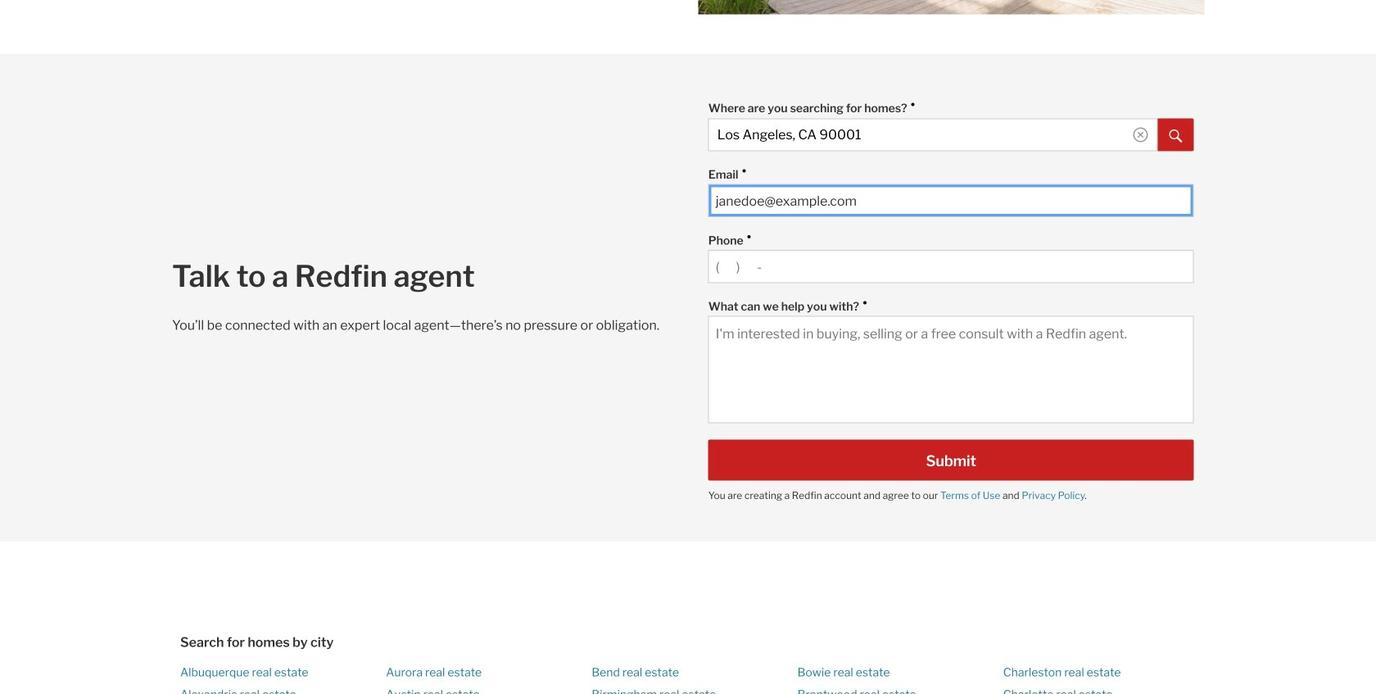 Task type: describe. For each thing, give the bounding box(es) containing it.
enter your message field. required field. element
[[709, 291, 1186, 316]]

enter your phone number field. required field. element
[[709, 225, 1186, 250]]

Enter your message field text field
[[716, 325, 1187, 415]]

City, Address, ZIP search field
[[709, 118, 1158, 151]]

a street lined with multi-unit residence buildings. image
[[699, 0, 1205, 14]]

Enter your email field email field
[[716, 193, 1187, 209]]

search input image
[[1134, 127, 1149, 142]]



Task type: locate. For each thing, give the bounding box(es) containing it.
enter your email field. required field. element
[[709, 159, 1186, 184]]

submit search image
[[1170, 129, 1183, 143]]

clear input button
[[1134, 127, 1149, 142]]

search field element
[[709, 93, 1195, 151]]

Enter your phone number field telephone field
[[716, 259, 1187, 275]]



Task type: vqa. For each thing, say whether or not it's contained in the screenshot.
SEARCH FIELD element
yes



